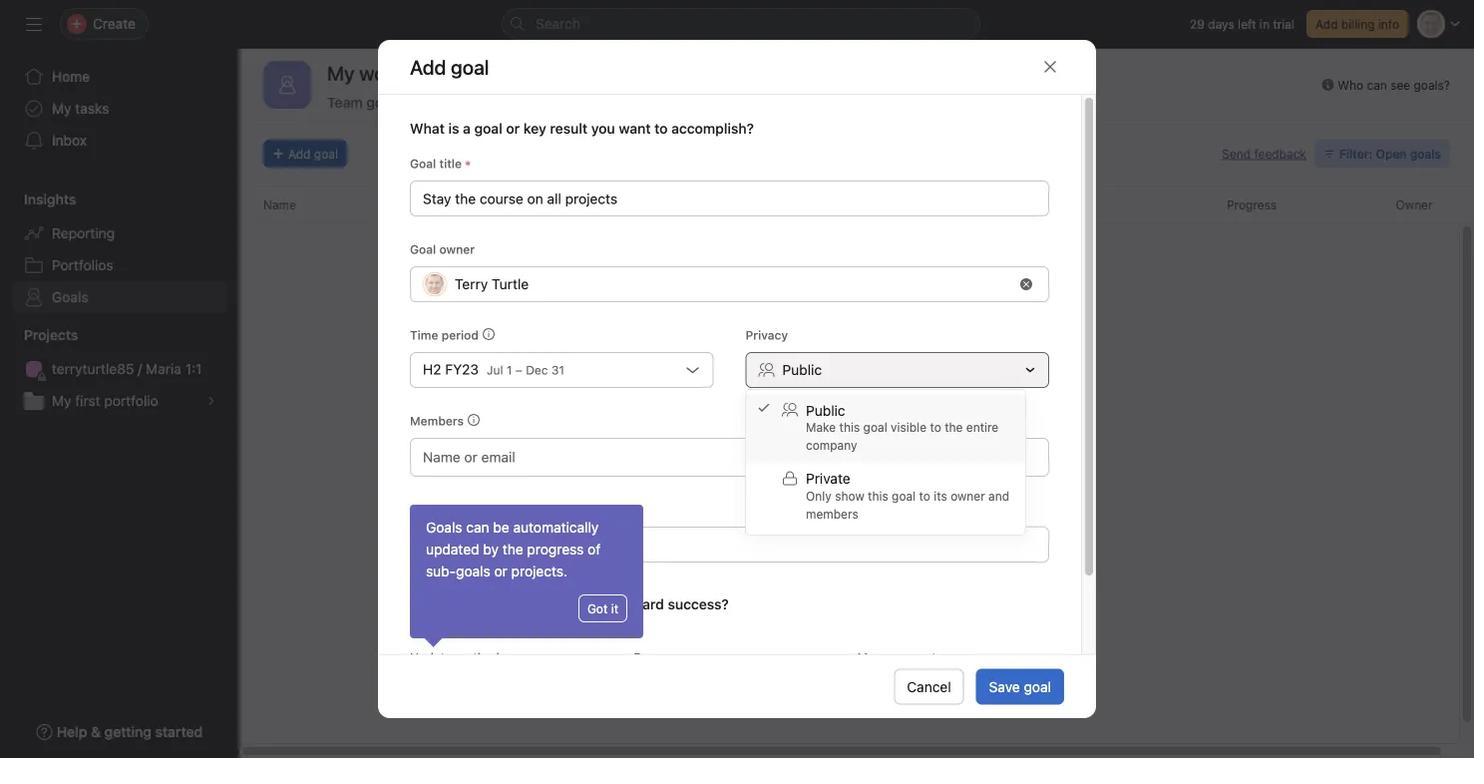 Task type: vqa. For each thing, say whether or not it's contained in the screenshot.
period
yes



Task type: describe. For each thing, give the bounding box(es) containing it.
got it button
[[579, 595, 628, 623]]

public for public make this goal visible to the entire company
[[806, 402, 846, 419]]

you
[[700, 465, 739, 493]]

insights
[[24, 191, 76, 208]]

name
[[263, 198, 296, 212]]

add goal
[[410, 55, 489, 78]]

team
[[327, 94, 363, 111]]

portfolios
[[52, 257, 113, 273]]

1 vertical spatial time
[[410, 328, 438, 342]]

make
[[806, 421, 836, 435]]

my goals link
[[426, 94, 485, 121]]

info
[[1379, 17, 1400, 31]]

owner inside private only show this goal to its owner and members
[[951, 489, 986, 503]]

don't
[[745, 465, 800, 493]]

measure
[[496, 596, 553, 612]]

own
[[805, 465, 850, 493]]

public for public
[[783, 362, 822, 378]]

progress source
[[634, 650, 728, 664]]

to inside public make this goal visible to the entire company
[[930, 421, 942, 435]]

by
[[483, 541, 499, 558]]

projects
[[24, 327, 78, 343]]

add a goal or clear your filters to see all goals.
[[691, 513, 1023, 532]]

sub-
[[426, 563, 456, 580]]

toward success?
[[619, 596, 729, 612]]

terryturtle85 / maria 1:1 link
[[12, 353, 228, 385]]

is
[[449, 120, 459, 136]]

save goal
[[989, 679, 1052, 695]]

add for add a goal or clear your filters to see all goals.
[[691, 513, 720, 532]]

the for progress
[[503, 541, 523, 558]]

inbox
[[52, 132, 87, 149]]

goal owner
[[410, 242, 475, 256]]

first
[[75, 393, 100, 409]]

–
[[516, 363, 523, 377]]

1 vertical spatial period
[[442, 328, 479, 342]]

company
[[806, 439, 858, 453]]

goal right is
[[475, 120, 503, 136]]

h2
[[423, 361, 442, 377]]

all
[[960, 513, 976, 532]]

1 vertical spatial time period
[[410, 328, 479, 342]]

reporting
[[52, 225, 115, 241]]

goals for my goals
[[450, 94, 485, 111]]

how will you measure progress toward success? learn to set measurable targets
[[410, 596, 729, 630]]

close this dialog image
[[1043, 59, 1059, 75]]

add for add billing info
[[1316, 17, 1339, 31]]

terryturtle85
[[52, 361, 134, 377]]

measurement
[[858, 650, 937, 664]]

maria
[[146, 361, 181, 377]]

save goal button
[[977, 669, 1065, 705]]

visible
[[891, 421, 927, 435]]

0 horizontal spatial see
[[930, 513, 956, 532]]

home link
[[12, 61, 228, 93]]

my tasks
[[52, 100, 109, 117]]

1 horizontal spatial see
[[1391, 78, 1411, 92]]

Enter goal name text field
[[410, 180, 1050, 216]]

members
[[806, 507, 859, 521]]

fy23
[[445, 361, 479, 377]]

entire
[[967, 421, 999, 435]]

owner
[[1396, 198, 1433, 212]]

1 horizontal spatial period
[[1027, 198, 1063, 212]]

hide sidebar image
[[26, 16, 42, 32]]

29
[[1190, 17, 1205, 31]]

required image for title
[[462, 157, 474, 169]]

send
[[1223, 147, 1251, 161]]

open goals
[[898, 465, 1015, 493]]

dec
[[526, 363, 548, 377]]

goal title
[[410, 156, 462, 170]]

to accomplish?
[[655, 120, 754, 136]]

goal inside private only show this goal to its owner and members
[[892, 489, 916, 503]]

team goals
[[327, 94, 402, 111]]

the for entire
[[945, 421, 963, 435]]

goal right 'parent'
[[451, 503, 476, 517]]

key
[[524, 120, 547, 136]]

add billing info
[[1316, 17, 1400, 31]]

updated
[[426, 541, 480, 558]]

this inside private only show this goal to its owner and members
[[868, 489, 889, 503]]

Name or email text field
[[423, 445, 531, 469]]

or inside goals can be automatically updated by the progress of sub-goals or projects.
[[494, 563, 508, 580]]

public make this goal visible to the entire company
[[806, 402, 999, 453]]

result
[[550, 120, 588, 136]]

required image for method
[[500, 651, 512, 663]]

progress for progress source
[[634, 650, 685, 664]]

remove image
[[1021, 278, 1033, 290]]

how
[[410, 596, 440, 612]]

cancel
[[907, 679, 952, 695]]

only
[[806, 489, 832, 503]]

goal for goal title
[[410, 156, 436, 170]]

required image for source
[[728, 651, 740, 663]]

days
[[1209, 17, 1235, 31]]

29 days left in trial
[[1190, 17, 1295, 31]]

inbox link
[[12, 125, 228, 157]]

to inside private only show this goal to its owner and members
[[920, 489, 931, 503]]

insights element
[[0, 182, 239, 317]]

this inside public make this goal visible to the entire company
[[840, 421, 860, 435]]

learn
[[410, 616, 442, 630]]

1 vertical spatial or
[[772, 513, 787, 532]]

home
[[52, 68, 90, 85]]

my first portfolio link
[[12, 385, 228, 417]]

0 vertical spatial time
[[996, 198, 1024, 212]]

send feedback link
[[1223, 145, 1307, 163]]

learn to set measurable targets link
[[410, 616, 589, 630]]

0 vertical spatial or
[[506, 120, 520, 136]]

measurable
[[481, 616, 546, 630]]

global element
[[0, 49, 239, 169]]

trial
[[1274, 17, 1295, 31]]



Task type: locate. For each thing, give the bounding box(es) containing it.
clear
[[791, 513, 826, 532]]

1 horizontal spatial owner
[[951, 489, 986, 503]]

goals down "my workspace"
[[366, 94, 402, 111]]

2 goal from the top
[[410, 242, 436, 256]]

goals up is
[[450, 94, 485, 111]]

my up what
[[426, 94, 446, 111]]

goal up the filters
[[892, 489, 916, 503]]

privacy
[[746, 328, 788, 342]]

my for my first portfolio
[[52, 393, 71, 409]]

progress inside how will you measure progress toward success? learn to set measurable targets
[[557, 596, 615, 612]]

1 vertical spatial you
[[469, 596, 493, 612]]

goal down 'team'
[[314, 147, 338, 161]]

save
[[989, 679, 1021, 695]]

goals link
[[12, 281, 228, 313]]

1:1
[[185, 361, 202, 377]]

0 vertical spatial time period
[[996, 198, 1063, 212]]

goal up tt at the top left of page
[[410, 242, 436, 256]]

0 horizontal spatial goals
[[52, 289, 88, 305]]

or left clear
[[772, 513, 787, 532]]

public
[[783, 362, 822, 378], [806, 402, 846, 419]]

portfolio
[[104, 393, 158, 409]]

goals.
[[980, 513, 1023, 532]]

0 vertical spatial you
[[591, 120, 615, 136]]

you don't own any open goals
[[700, 465, 1015, 493]]

public inside dropdown button
[[783, 362, 822, 378]]

cancel button
[[894, 669, 965, 705]]

time period up remove icon
[[996, 198, 1063, 212]]

goal inside public make this goal visible to the entire company
[[864, 421, 888, 435]]

0 horizontal spatial progress
[[634, 650, 685, 664]]

portfolios link
[[12, 249, 228, 281]]

required image
[[462, 157, 474, 169], [500, 651, 512, 663], [728, 651, 740, 663]]

1 vertical spatial progress
[[557, 596, 615, 612]]

parent goal
[[410, 503, 476, 517]]

progress down automatically
[[527, 541, 584, 558]]

of
[[588, 541, 601, 558]]

period up fy23
[[442, 328, 479, 342]]

filters
[[867, 513, 907, 532]]

1 vertical spatial progress
[[634, 650, 685, 664]]

0 vertical spatial progress
[[1227, 198, 1277, 212]]

goals inside goals can be automatically updated by the progress of sub-goals or projects.
[[456, 563, 491, 580]]

public button
[[746, 352, 1050, 388]]

public inside public make this goal visible to the entire company
[[806, 402, 846, 419]]

1 horizontal spatial you
[[591, 120, 615, 136]]

0 horizontal spatial add
[[288, 147, 311, 161]]

add up name
[[288, 147, 311, 161]]

progress for progress
[[1227, 198, 1277, 212]]

my tasks link
[[12, 93, 228, 125]]

show
[[835, 489, 865, 503]]

Connect a parent goal text field
[[410, 527, 1050, 563]]

what
[[410, 120, 445, 136]]

you up set
[[469, 596, 493, 612]]

goal inside add goal button
[[314, 147, 338, 161]]

the left entire
[[945, 421, 963, 435]]

can left be
[[466, 519, 490, 536]]

period
[[1027, 198, 1063, 212], [442, 328, 479, 342]]

0 horizontal spatial time period
[[410, 328, 479, 342]]

owner up all
[[951, 489, 986, 503]]

1 horizontal spatial time
[[996, 198, 1024, 212]]

search button
[[502, 8, 981, 40]]

2 horizontal spatial add
[[1316, 17, 1339, 31]]

got it
[[588, 602, 619, 616]]

1 vertical spatial goal
[[410, 242, 436, 256]]

source
[[689, 650, 728, 664]]

0 vertical spatial add
[[1316, 17, 1339, 31]]

1 vertical spatial a
[[724, 513, 733, 532]]

progress up targets
[[557, 596, 615, 612]]

projects.
[[511, 563, 568, 580]]

reporting link
[[12, 218, 228, 249]]

it
[[611, 602, 619, 616]]

0 vertical spatial progress
[[527, 541, 584, 558]]

to right "visible"
[[930, 421, 942, 435]]

can right who
[[1367, 78, 1388, 92]]

to inside how will you measure progress toward success? learn to set measurable targets
[[445, 616, 456, 630]]

you inside how will you measure progress toward success? learn to set measurable targets
[[469, 596, 493, 612]]

goals inside the my goals link
[[450, 94, 485, 111]]

update
[[410, 650, 452, 664]]

required image down the my goals link
[[462, 157, 474, 169]]

method
[[456, 650, 500, 664]]

public up make
[[806, 402, 846, 419]]

a down "you"
[[724, 513, 733, 532]]

goals for goals can be automatically updated by the progress of sub-goals or projects.
[[426, 519, 463, 536]]

private only show this goal to its owner and members
[[806, 470, 1010, 521]]

my inside "my first portfolio" link
[[52, 393, 71, 409]]

your
[[830, 513, 862, 532]]

1 horizontal spatial can
[[1367, 78, 1388, 92]]

to left set
[[445, 616, 456, 630]]

my inside the my goals link
[[426, 94, 446, 111]]

1 horizontal spatial a
[[724, 513, 733, 532]]

0 horizontal spatial owner
[[440, 242, 475, 256]]

/
[[138, 361, 142, 377]]

goal down don't in the bottom of the page
[[737, 513, 768, 532]]

2 vertical spatial or
[[494, 563, 508, 580]]

my inside my tasks link
[[52, 100, 71, 117]]

time up h2
[[410, 328, 438, 342]]

the inside public make this goal visible to the entire company
[[945, 421, 963, 435]]

1 horizontal spatial progress
[[1227, 198, 1277, 212]]

1 goal from the top
[[410, 156, 436, 170]]

time period up h2
[[410, 328, 479, 342]]

my left the tasks
[[52, 100, 71, 117]]

goal left title
[[410, 156, 436, 170]]

members
[[410, 414, 464, 428]]

1 vertical spatial see
[[930, 513, 956, 532]]

1
[[507, 363, 512, 377]]

0 horizontal spatial you
[[469, 596, 493, 612]]

goal
[[410, 156, 436, 170], [410, 242, 436, 256]]

my goals
[[426, 94, 485, 111]]

0 vertical spatial period
[[1027, 198, 1063, 212]]

got
[[588, 602, 608, 616]]

required image down toward success?
[[728, 651, 740, 663]]

1 vertical spatial goals
[[426, 519, 463, 536]]

goal inside save goal button
[[1024, 679, 1052, 695]]

required image
[[937, 651, 949, 663]]

can for who
[[1367, 78, 1388, 92]]

to
[[930, 421, 942, 435], [920, 489, 931, 503], [911, 513, 926, 532], [445, 616, 456, 630]]

goals?
[[1414, 78, 1451, 92]]

1 vertical spatial the
[[503, 541, 523, 558]]

progress down send feedback
[[1227, 198, 1277, 212]]

any
[[855, 465, 893, 493]]

this up the filters
[[868, 489, 889, 503]]

0 horizontal spatial a
[[463, 120, 471, 136]]

goal for goal owner
[[410, 242, 436, 256]]

1 vertical spatial owner
[[951, 489, 986, 503]]

0 vertical spatial goals
[[52, 289, 88, 305]]

0 vertical spatial a
[[463, 120, 471, 136]]

my first portfolio
[[52, 393, 158, 409]]

31
[[552, 363, 565, 377]]

goals down portfolios on the left top of page
[[52, 289, 88, 305]]

0 vertical spatial can
[[1367, 78, 1388, 92]]

0 vertical spatial this
[[840, 421, 860, 435]]

add
[[1316, 17, 1339, 31], [288, 147, 311, 161], [691, 513, 720, 532]]

2 horizontal spatial required image
[[728, 651, 740, 663]]

jul
[[487, 363, 503, 377]]

private
[[806, 470, 851, 487]]

insights button
[[0, 190, 76, 210]]

can inside goals can be automatically updated by the progress of sub-goals or projects.
[[466, 519, 490, 536]]

or down 'by'
[[494, 563, 508, 580]]

search list box
[[502, 8, 981, 40]]

1 horizontal spatial required image
[[500, 651, 512, 663]]

can for goals
[[466, 519, 490, 536]]

goals down parent goal
[[426, 519, 463, 536]]

you left "want"
[[591, 120, 615, 136]]

0 horizontal spatial time
[[410, 328, 438, 342]]

my workspace
[[327, 61, 457, 84]]

goal left "visible"
[[864, 421, 888, 435]]

0 horizontal spatial can
[[466, 519, 490, 536]]

my for my goals
[[426, 94, 446, 111]]

will
[[443, 596, 465, 612]]

can
[[1367, 78, 1388, 92], [466, 519, 490, 536]]

terryturtle85 / maria 1:1
[[52, 361, 202, 377]]

the inside goals can be automatically updated by the progress of sub-goals or projects.
[[503, 541, 523, 558]]

add left the billing
[[1316, 17, 1339, 31]]

goals can be automatically updated by the progress of sub-goals or projects. tooltip
[[410, 505, 644, 645]]

add down "you"
[[691, 513, 720, 532]]

required image down learn to set measurable targets link
[[500, 651, 512, 663]]

goals inside goals can be automatically updated by the progress of sub-goals or projects.
[[426, 519, 463, 536]]

targets
[[549, 616, 589, 630]]

goal right save on the right of the page
[[1024, 679, 1052, 695]]

goals down 'by'
[[456, 563, 491, 580]]

1 vertical spatial public
[[806, 402, 846, 419]]

0 vertical spatial owner
[[440, 242, 475, 256]]

see
[[1391, 78, 1411, 92], [930, 513, 956, 532]]

0 vertical spatial see
[[1391, 78, 1411, 92]]

1 horizontal spatial the
[[945, 421, 963, 435]]

0 horizontal spatial this
[[840, 421, 860, 435]]

0 vertical spatial the
[[945, 421, 963, 435]]

this
[[840, 421, 860, 435], [868, 489, 889, 503]]

want
[[619, 120, 651, 136]]

my left first
[[52, 393, 71, 409]]

or left key
[[506, 120, 520, 136]]

parent
[[410, 503, 448, 517]]

1 horizontal spatial add
[[691, 513, 720, 532]]

who
[[1338, 78, 1364, 92]]

the right 'by'
[[503, 541, 523, 558]]

0 horizontal spatial the
[[503, 541, 523, 558]]

1 horizontal spatial goals
[[426, 519, 463, 536]]

to left its
[[920, 489, 931, 503]]

1 horizontal spatial this
[[868, 489, 889, 503]]

see left all
[[930, 513, 956, 532]]

you
[[591, 120, 615, 136], [469, 596, 493, 612]]

goals inside the insights element
[[52, 289, 88, 305]]

this up company
[[840, 421, 860, 435]]

see left goals?
[[1391, 78, 1411, 92]]

feedback
[[1255, 147, 1307, 161]]

and
[[989, 489, 1010, 503]]

0 vertical spatial goal
[[410, 156, 436, 170]]

owner up terry
[[440, 242, 475, 256]]

billing
[[1342, 17, 1375, 31]]

terry
[[455, 276, 488, 292]]

public down privacy
[[783, 362, 822, 378]]

add for add goal
[[288, 147, 311, 161]]

1 vertical spatial this
[[868, 489, 889, 503]]

to right the filters
[[911, 513, 926, 532]]

progress left source at the left bottom of page
[[634, 650, 685, 664]]

set
[[460, 616, 477, 630]]

period up remove icon
[[1027, 198, 1063, 212]]

time up remove icon
[[996, 198, 1024, 212]]

goals for team goals
[[366, 94, 402, 111]]

add goal button
[[263, 140, 347, 168]]

be
[[493, 519, 510, 536]]

0 vertical spatial public
[[783, 362, 822, 378]]

projects element
[[0, 317, 239, 421]]

progress inside goals can be automatically updated by the progress of sub-goals or projects.
[[527, 541, 584, 558]]

0 horizontal spatial period
[[442, 328, 479, 342]]

terry turtle
[[455, 276, 529, 292]]

0 horizontal spatial required image
[[462, 157, 474, 169]]

progress
[[1227, 198, 1277, 212], [634, 650, 685, 664]]

2 vertical spatial add
[[691, 513, 720, 532]]

1 vertical spatial add
[[288, 147, 311, 161]]

a right is
[[463, 120, 471, 136]]

who can see goals?
[[1338, 78, 1451, 92]]

goals for goals
[[52, 289, 88, 305]]

1 vertical spatial can
[[466, 519, 490, 536]]

my for my tasks
[[52, 100, 71, 117]]

1 horizontal spatial time period
[[996, 198, 1063, 212]]

goals can be automatically updated by the progress of sub-goals or projects.
[[426, 519, 601, 580]]

goals inside team goals link
[[366, 94, 402, 111]]

left
[[1238, 17, 1257, 31]]

its
[[934, 489, 948, 503]]

projects button
[[0, 325, 78, 345]]

turtle
[[492, 276, 529, 292]]



